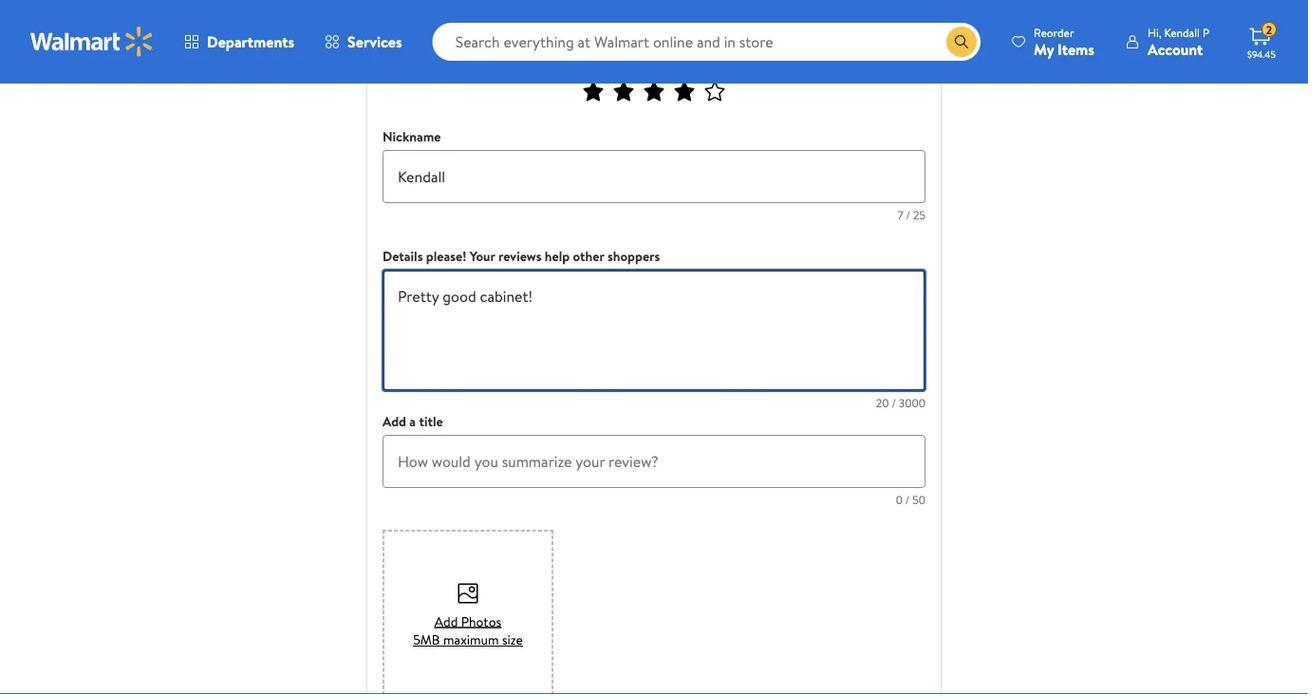 Task type: locate. For each thing, give the bounding box(es) containing it.
/
[[907, 207, 911, 223], [892, 395, 897, 411], [906, 492, 910, 508]]

1 horizontal spatial a
[[615, 52, 623, 73]]

0 vertical spatial a
[[615, 52, 623, 73]]

add left photos
[[435, 612, 458, 631]]

5mb
[[413, 631, 440, 649]]

a left title
[[410, 412, 416, 431]]

20
[[877, 395, 890, 411]]

account
[[1148, 38, 1204, 59]]

1 horizontal spatial add
[[435, 612, 458, 631]]

hi, kendall p account
[[1148, 24, 1210, 59]]

reviews
[[499, 247, 542, 266]]

a
[[615, 52, 623, 73], [410, 412, 416, 431]]

add left title
[[383, 412, 407, 431]]

/ right 7
[[907, 207, 911, 223]]

0 horizontal spatial add
[[383, 412, 407, 431]]

/ right 0
[[906, 492, 910, 508]]

1 vertical spatial a
[[410, 412, 416, 431]]

0 vertical spatial add
[[383, 412, 407, 431]]

reorder my items
[[1035, 24, 1095, 59]]

50
[[913, 492, 926, 508]]

services
[[348, 31, 402, 52]]

please!
[[426, 247, 467, 266]]

2 vertical spatial /
[[906, 492, 910, 508]]

a right select
[[615, 52, 623, 73]]

0 horizontal spatial a
[[410, 412, 416, 431]]

1 vertical spatial /
[[892, 395, 897, 411]]

/ right 20
[[892, 395, 897, 411]]

1 vertical spatial add
[[435, 612, 458, 631]]

3000
[[899, 395, 926, 411]]

0
[[896, 492, 903, 508]]

reorder
[[1035, 24, 1075, 40]]

shoppers
[[608, 247, 660, 266]]

size
[[502, 631, 523, 649]]

p
[[1203, 24, 1210, 40]]

add inside add photos 5mb maximum size
[[435, 612, 458, 631]]

a for select
[[615, 52, 623, 73]]

add
[[383, 412, 407, 431], [435, 612, 458, 631]]

details
[[383, 247, 423, 266]]

rating
[[626, 52, 669, 73]]



Task type: describe. For each thing, give the bounding box(es) containing it.
select a rating (required)
[[571, 52, 738, 73]]

0 vertical spatial /
[[907, 207, 911, 223]]

Details please! Your reviews help other shoppers text field
[[383, 270, 926, 391]]

2
[[1267, 22, 1273, 38]]

maximum
[[444, 631, 499, 649]]

my
[[1035, 38, 1055, 59]]

other
[[573, 247, 605, 266]]

help
[[545, 247, 570, 266]]

departments button
[[169, 19, 310, 65]]

departments
[[207, 31, 295, 52]]

25
[[914, 207, 926, 223]]

0 / 50
[[896, 492, 926, 508]]

/ for title
[[906, 492, 910, 508]]

a for add
[[410, 412, 416, 431]]

20 / 3000
[[877, 395, 926, 411]]

7 / 25
[[898, 207, 926, 223]]

add for photos
[[435, 612, 458, 631]]

(required)
[[673, 52, 738, 73]]

Walmart Site-Wide search field
[[433, 23, 981, 61]]

services button
[[310, 19, 418, 65]]

/ for your
[[892, 395, 897, 411]]

items
[[1058, 38, 1095, 59]]

Nickname text field
[[383, 150, 926, 203]]

add for a
[[383, 412, 407, 431]]

Add a title text field
[[383, 435, 926, 488]]

walmart image
[[30, 27, 154, 57]]

add photos 5mb maximum size
[[413, 612, 523, 649]]

$94.45
[[1248, 47, 1277, 60]]

photos
[[461, 612, 502, 631]]

details please! your reviews help other shoppers
[[383, 247, 660, 266]]

select
[[571, 52, 612, 73]]

search icon image
[[955, 34, 970, 49]]

hi,
[[1148, 24, 1162, 40]]

Search search field
[[433, 23, 981, 61]]

7
[[898, 207, 904, 223]]

add a title
[[383, 412, 443, 431]]

kendall
[[1165, 24, 1201, 40]]

nickname
[[383, 127, 441, 146]]

title
[[419, 412, 443, 431]]

your
[[470, 247, 496, 266]]



Task type: vqa. For each thing, say whether or not it's contained in the screenshot.
any
no



